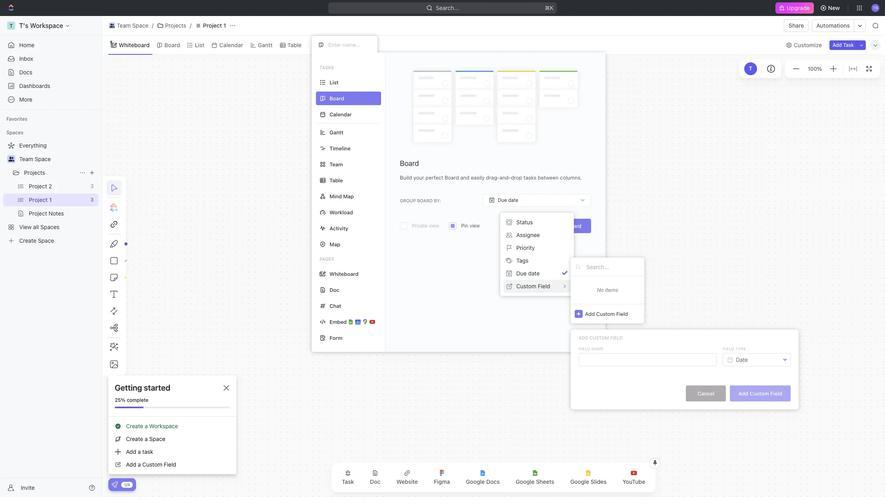 Task type: locate. For each thing, give the bounding box(es) containing it.
create for create a workspace
[[126, 423, 143, 430]]

website
[[397, 478, 418, 485]]

a down add a task
[[138, 461, 141, 468]]

space inside sidebar navigation
[[35, 156, 51, 162]]

1 vertical spatial map
[[330, 241, 340, 247]]

by:
[[434, 198, 441, 203]]

1 google from the left
[[466, 478, 485, 485]]

1/4
[[124, 482, 130, 487]]

team right user group image
[[19, 156, 33, 162]]

add a custom field
[[126, 461, 176, 468]]

team space link
[[107, 21, 150, 30], [19, 153, 97, 166]]

0 horizontal spatial /
[[152, 22, 154, 29]]

1 vertical spatial date
[[528, 270, 540, 277]]

a
[[145, 423, 148, 430], [145, 436, 148, 442], [138, 448, 141, 455], [138, 461, 141, 468]]

gantt up timeline
[[330, 129, 343, 135]]

due date
[[498, 197, 518, 203], [516, 270, 540, 277]]

Enter name... field
[[328, 41, 371, 48]]

0 horizontal spatial gantt
[[258, 41, 273, 48]]

1 horizontal spatial doc
[[370, 478, 381, 485]]

custom down due date button
[[516, 283, 536, 290]]

0 vertical spatial add custom field
[[585, 311, 628, 317]]

1 vertical spatial team space
[[19, 156, 51, 162]]

0 vertical spatial board
[[164, 41, 180, 48]]

docs
[[19, 69, 32, 76], [486, 478, 500, 485]]

a left task
[[138, 448, 141, 455]]

automations
[[817, 22, 850, 29]]

user group image
[[109, 24, 114, 28]]

doc up chat
[[330, 287, 339, 293]]

0 vertical spatial whiteboard
[[119, 41, 150, 48]]

0 vertical spatial docs
[[19, 69, 32, 76]]

google sheets
[[516, 478, 554, 485]]

whiteboard link
[[117, 39, 150, 51]]

custom down 'no items'
[[596, 311, 615, 317]]

due inside dropdown button
[[498, 197, 507, 203]]

1 vertical spatial due date
[[516, 270, 540, 277]]

google right 'figma'
[[466, 478, 485, 485]]

view
[[322, 41, 335, 48]]

0 horizontal spatial map
[[330, 241, 340, 247]]

team
[[117, 22, 131, 29], [19, 156, 33, 162], [330, 161, 343, 167]]

0 horizontal spatial team space link
[[19, 153, 97, 166]]

/
[[152, 22, 154, 29], [190, 22, 191, 29]]

google left sheets
[[516, 478, 535, 485]]

google docs
[[466, 478, 500, 485]]

due date for due date dropdown button
[[498, 197, 518, 203]]

whiteboard up chat
[[330, 271, 358, 277]]

map down activity
[[330, 241, 340, 247]]

0 horizontal spatial calendar
[[219, 41, 243, 48]]

add custom field
[[585, 311, 628, 317], [579, 335, 623, 340], [739, 390, 782, 397]]

form
[[330, 335, 342, 341]]

0 vertical spatial doc
[[330, 287, 339, 293]]

getting started
[[115, 383, 170, 392]]

customize button
[[784, 39, 824, 51]]

1 horizontal spatial gantt
[[330, 129, 343, 135]]

0 horizontal spatial date
[[508, 197, 518, 203]]

google left slides
[[570, 478, 589, 485]]

1 vertical spatial gantt
[[330, 129, 343, 135]]

0 vertical spatial map
[[343, 193, 354, 199]]

tree containing team space
[[3, 139, 98, 247]]

1 horizontal spatial google
[[516, 478, 535, 485]]

0 vertical spatial table
[[287, 41, 302, 48]]

no
[[597, 287, 604, 293]]

add custom field down date dropdown button
[[739, 390, 782, 397]]

0 horizontal spatial whiteboard
[[119, 41, 150, 48]]

map
[[343, 193, 354, 199], [330, 241, 340, 247]]

create for create a space
[[126, 436, 143, 442]]

create up create a space on the left
[[126, 423, 143, 430]]

1 vertical spatial calendar
[[330, 111, 352, 117]]

0 horizontal spatial list
[[195, 41, 205, 48]]

board
[[164, 41, 180, 48], [400, 159, 419, 168], [566, 223, 582, 229]]

2 google from the left
[[516, 478, 535, 485]]

projects
[[165, 22, 186, 29], [24, 169, 45, 176]]

0 vertical spatial gantt
[[258, 41, 273, 48]]

task
[[142, 448, 153, 455]]

0 horizontal spatial google
[[466, 478, 485, 485]]

Enter name... text field
[[579, 353, 717, 366]]

1 vertical spatial docs
[[486, 478, 500, 485]]

a up create a space on the left
[[145, 423, 148, 430]]

0 vertical spatial due date
[[498, 197, 518, 203]]

date inside dropdown button
[[508, 197, 518, 203]]

table up the mind
[[330, 177, 343, 183]]

date
[[508, 197, 518, 203], [528, 270, 540, 277]]

0 horizontal spatial team space
[[19, 156, 51, 162]]

field down due date button
[[538, 283, 550, 290]]

table right gantt link
[[287, 41, 302, 48]]

1 / from the left
[[152, 22, 154, 29]]

1 vertical spatial board
[[400, 159, 419, 168]]

list down project 1 link in the left top of the page
[[195, 41, 205, 48]]

task down 'automations' button
[[843, 42, 854, 48]]

slides
[[591, 478, 607, 485]]

1 horizontal spatial projects
[[165, 22, 186, 29]]

space right user group image
[[35, 156, 51, 162]]

1 vertical spatial doc
[[370, 478, 381, 485]]

date for due date dropdown button
[[508, 197, 518, 203]]

1 vertical spatial team space link
[[19, 153, 97, 166]]

create a space
[[126, 436, 165, 442]]

google inside 'button'
[[570, 478, 589, 485]]

space down create a workspace at left
[[149, 436, 165, 442]]

custom inside dropdown button
[[596, 311, 615, 317]]

task left 'doc' button
[[342, 478, 354, 485]]

1 create from the top
[[126, 423, 143, 430]]

workspace
[[149, 423, 178, 430]]

a for task
[[138, 448, 141, 455]]

0 vertical spatial projects link
[[155, 21, 188, 30]]

task
[[843, 42, 854, 48], [342, 478, 354, 485]]

100%
[[808, 65, 822, 72]]

0 vertical spatial space
[[132, 22, 148, 29]]

table
[[287, 41, 302, 48], [330, 177, 343, 183]]

add custom field inside add custom field button
[[739, 390, 782, 397]]

1 horizontal spatial /
[[190, 22, 191, 29]]

a for workspace
[[145, 423, 148, 430]]

2 create from the top
[[126, 436, 143, 442]]

team right user group icon
[[117, 22, 131, 29]]

calendar down 1
[[219, 41, 243, 48]]

date inside button
[[528, 270, 540, 277]]

1 horizontal spatial team space link
[[107, 21, 150, 30]]

view button
[[312, 39, 338, 51]]

0 vertical spatial projects
[[165, 22, 186, 29]]

due date up the status
[[498, 197, 518, 203]]

0 horizontal spatial docs
[[19, 69, 32, 76]]

0 horizontal spatial space
[[35, 156, 51, 162]]

team space right user group image
[[19, 156, 51, 162]]

favorites button
[[3, 114, 31, 124]]

due date inside button
[[516, 270, 540, 277]]

inbox
[[19, 55, 33, 62]]

custom field
[[516, 283, 550, 290]]

custom inside button
[[750, 390, 769, 397]]

create
[[126, 423, 143, 430], [126, 436, 143, 442]]

field inside dropdown button
[[538, 283, 550, 290]]

add custom field down 'no items'
[[585, 311, 628, 317]]

1 vertical spatial list
[[330, 79, 339, 85]]

due for due date dropdown button
[[498, 197, 507, 203]]

field inside button
[[770, 390, 782, 397]]

team space
[[117, 22, 148, 29], [19, 156, 51, 162]]

2 horizontal spatial space
[[149, 436, 165, 442]]

2 vertical spatial add custom field
[[739, 390, 782, 397]]

status
[[516, 219, 533, 226]]

map right the mind
[[343, 193, 354, 199]]

calendar
[[219, 41, 243, 48], [330, 111, 352, 117]]

1 horizontal spatial date
[[528, 270, 540, 277]]

1 horizontal spatial whiteboard
[[330, 271, 358, 277]]

0 horizontal spatial projects
[[24, 169, 45, 176]]

field down items
[[616, 311, 628, 317]]

1 vertical spatial table
[[330, 177, 343, 183]]

1 vertical spatial due
[[516, 270, 527, 277]]

0 horizontal spatial task
[[342, 478, 354, 485]]

2 vertical spatial board
[[566, 223, 582, 229]]

field left the name
[[579, 346, 590, 351]]

user group image
[[8, 157, 14, 162]]

google
[[466, 478, 485, 485], [516, 478, 535, 485], [570, 478, 589, 485]]

3 google from the left
[[570, 478, 589, 485]]

a up task
[[145, 436, 148, 442]]

due date inside dropdown button
[[498, 197, 518, 203]]

⌘k
[[545, 4, 554, 11]]

google for google slides
[[570, 478, 589, 485]]

home link
[[3, 39, 98, 52]]

space up whiteboard link
[[132, 22, 148, 29]]

Search... text field
[[586, 261, 640, 273]]

field down create a space on the left
[[164, 461, 176, 468]]

create up add a task
[[126, 436, 143, 442]]

field inside dropdown button
[[616, 311, 628, 317]]

project 1 link
[[193, 21, 228, 30]]

1 horizontal spatial list
[[330, 79, 339, 85]]

1 horizontal spatial due
[[516, 270, 527, 277]]

due inside button
[[516, 270, 527, 277]]

whiteboard
[[119, 41, 150, 48], [330, 271, 358, 277]]

date up custom field
[[528, 270, 540, 277]]

calendar up timeline
[[330, 111, 352, 117]]

field type
[[723, 346, 746, 351]]

1 vertical spatial space
[[35, 156, 51, 162]]

list down view
[[330, 79, 339, 85]]

1 vertical spatial create
[[126, 436, 143, 442]]

close image
[[224, 385, 229, 391]]

2 horizontal spatial google
[[570, 478, 589, 485]]

add task button
[[830, 40, 857, 50]]

0 horizontal spatial team
[[19, 156, 33, 162]]

team down timeline
[[330, 161, 343, 167]]

date for due date button
[[528, 270, 540, 277]]

view button
[[312, 36, 338, 54]]

1 horizontal spatial map
[[343, 193, 354, 199]]

0 vertical spatial date
[[508, 197, 518, 203]]

add inside add custom field dropdown button
[[585, 311, 595, 317]]

0 vertical spatial create
[[126, 423, 143, 430]]

add
[[833, 42, 842, 48], [585, 311, 595, 317], [579, 335, 588, 340], [739, 390, 748, 397], [126, 448, 136, 455], [126, 461, 136, 468]]

automations button
[[813, 20, 854, 32]]

0 horizontal spatial board
[[164, 41, 180, 48]]

home
[[19, 42, 34, 48]]

projects link
[[155, 21, 188, 30], [24, 166, 76, 179]]

0 horizontal spatial projects link
[[24, 166, 76, 179]]

tree
[[3, 139, 98, 247]]

whiteboard left board "link"
[[119, 41, 150, 48]]

new button
[[817, 2, 845, 14]]

0 horizontal spatial due
[[498, 197, 507, 203]]

name
[[591, 346, 604, 351]]

2 horizontal spatial team
[[330, 161, 343, 167]]

doc right task button at the bottom of page
[[370, 478, 381, 485]]

1 horizontal spatial docs
[[486, 478, 500, 485]]

custom down date dropdown button
[[750, 390, 769, 397]]

project 1
[[203, 22, 226, 29]]

0 horizontal spatial table
[[287, 41, 302, 48]]

0 vertical spatial task
[[843, 42, 854, 48]]

add custom field up the name
[[579, 335, 623, 340]]

space
[[132, 22, 148, 29], [35, 156, 51, 162], [149, 436, 165, 442]]

field down date dropdown button
[[770, 390, 782, 397]]

1 horizontal spatial projects link
[[155, 21, 188, 30]]

gantt
[[258, 41, 273, 48], [330, 129, 343, 135]]

0 vertical spatial team space link
[[107, 21, 150, 30]]

1 vertical spatial projects
[[24, 169, 45, 176]]

custom down task
[[142, 461, 162, 468]]

0 vertical spatial team space
[[117, 22, 148, 29]]

2 horizontal spatial board
[[566, 223, 582, 229]]

1 horizontal spatial table
[[330, 177, 343, 183]]

0 vertical spatial due
[[498, 197, 507, 203]]

gantt left table link
[[258, 41, 273, 48]]

due date up custom field
[[516, 270, 540, 277]]

0 horizontal spatial doc
[[330, 287, 339, 293]]

assignee
[[516, 232, 540, 238]]

due
[[498, 197, 507, 203], [516, 270, 527, 277]]

google docs button
[[460, 465, 506, 490]]

board link
[[163, 39, 180, 51]]

projects link inside sidebar navigation
[[24, 166, 76, 179]]

1 vertical spatial projects link
[[24, 166, 76, 179]]

cancel button
[[686, 386, 726, 402]]

date up the status
[[508, 197, 518, 203]]

team space link inside 'tree'
[[19, 153, 97, 166]]

due date for due date button
[[516, 270, 540, 277]]

priority button
[[504, 242, 571, 254]]

team space up whiteboard link
[[117, 22, 148, 29]]

custom up the name
[[590, 335, 609, 340]]



Task type: vqa. For each thing, say whether or not it's contained in the screenshot.
Slides in the bottom of the page
yes



Task type: describe. For each thing, give the bounding box(es) containing it.
figma button
[[428, 465, 456, 490]]

tags button
[[504, 254, 571, 267]]

board inside "link"
[[164, 41, 180, 48]]

timeline
[[330, 145, 351, 151]]

custom inside dropdown button
[[516, 283, 536, 290]]

google slides
[[570, 478, 607, 485]]

add custom field button
[[730, 386, 791, 402]]

youtube
[[623, 478, 645, 485]]

board
[[417, 198, 433, 203]]

sidebar navigation
[[0, 16, 102, 497]]

add custom field button
[[571, 304, 644, 324]]

create a workspace
[[126, 423, 178, 430]]

chat
[[330, 303, 341, 309]]

1 horizontal spatial space
[[132, 22, 148, 29]]

activity
[[330, 225, 348, 231]]

doc inside button
[[370, 478, 381, 485]]

favorites
[[6, 116, 28, 122]]

items
[[605, 287, 618, 293]]

1 horizontal spatial calendar
[[330, 111, 352, 117]]

25%
[[115, 397, 125, 403]]

25% complete
[[115, 397, 148, 403]]

1 vertical spatial task
[[342, 478, 354, 485]]

add a task
[[126, 448, 153, 455]]

upgrade link
[[776, 2, 814, 14]]

date
[[736, 356, 748, 363]]

mind map
[[330, 193, 354, 199]]

status button
[[504, 216, 571, 229]]

tree inside sidebar navigation
[[3, 139, 98, 247]]

due date button
[[504, 267, 571, 280]]

onboarding checklist button image
[[112, 482, 118, 488]]

doc button
[[364, 465, 387, 490]]

field name
[[579, 346, 604, 351]]

upgrade
[[787, 4, 810, 11]]

website button
[[390, 465, 424, 490]]

type
[[735, 346, 746, 351]]

dashboards link
[[3, 80, 98, 92]]

no items
[[597, 287, 618, 293]]

complete
[[127, 397, 148, 403]]

dashboards
[[19, 82, 50, 89]]

onboarding checklist button element
[[112, 482, 118, 488]]

add inside add task button
[[833, 42, 842, 48]]

100% button
[[806, 64, 824, 73]]

0 vertical spatial list
[[195, 41, 205, 48]]

1 horizontal spatial task
[[843, 42, 854, 48]]

google slides button
[[564, 465, 613, 490]]

docs inside sidebar navigation
[[19, 69, 32, 76]]

google for google docs
[[466, 478, 485, 485]]

workload
[[330, 209, 353, 215]]

2 / from the left
[[190, 22, 191, 29]]

add custom field inside add custom field dropdown button
[[585, 311, 628, 317]]

1 vertical spatial add custom field
[[579, 335, 623, 340]]

priority
[[516, 244, 535, 251]]

1
[[223, 22, 226, 29]]

docs inside button
[[486, 478, 500, 485]]

0 vertical spatial calendar
[[219, 41, 243, 48]]

a for space
[[145, 436, 148, 442]]

1 horizontal spatial board
[[400, 159, 419, 168]]

inbox link
[[3, 52, 98, 65]]

tags
[[516, 257, 529, 264]]

gantt link
[[256, 39, 273, 51]]

1 vertical spatial whiteboard
[[330, 271, 358, 277]]

team inside sidebar navigation
[[19, 156, 33, 162]]

2 vertical spatial space
[[149, 436, 165, 442]]

a for custom
[[138, 461, 141, 468]]

add task
[[833, 42, 854, 48]]

getting
[[115, 383, 142, 392]]

custom field button
[[504, 280, 571, 293]]

projects inside 'tree'
[[24, 169, 45, 176]]

invite
[[21, 484, 35, 491]]

cancel
[[698, 390, 715, 397]]

share
[[789, 22, 804, 29]]

add inside add custom field button
[[739, 390, 748, 397]]

docs link
[[3, 66, 98, 79]]

group
[[400, 198, 416, 203]]

assignee button
[[504, 229, 571, 242]]

started
[[144, 383, 170, 392]]

share button
[[784, 19, 809, 32]]

youtube button
[[616, 465, 652, 490]]

due for due date button
[[516, 270, 527, 277]]

field down add custom field dropdown button at the right of page
[[610, 335, 623, 340]]

group board by:
[[400, 198, 441, 203]]

due date button
[[483, 194, 591, 207]]

embed
[[330, 319, 347, 325]]

list link
[[193, 39, 205, 51]]

field left type
[[723, 346, 734, 351]]

t
[[749, 65, 752, 72]]

spaces
[[6, 130, 23, 136]]

task button
[[335, 465, 360, 490]]

1 horizontal spatial team space
[[117, 22, 148, 29]]

customize
[[794, 41, 822, 48]]

search...
[[436, 4, 459, 11]]

team space inside sidebar navigation
[[19, 156, 51, 162]]

new
[[828, 4, 840, 11]]

google for google sheets
[[516, 478, 535, 485]]

date button
[[723, 353, 790, 367]]

mind
[[330, 193, 342, 199]]

calendar link
[[218, 39, 243, 51]]

sheets
[[536, 478, 554, 485]]

project
[[203, 22, 222, 29]]

google sheets button
[[509, 465, 561, 490]]

1 horizontal spatial team
[[117, 22, 131, 29]]

table link
[[286, 39, 302, 51]]

figma
[[434, 478, 450, 485]]



